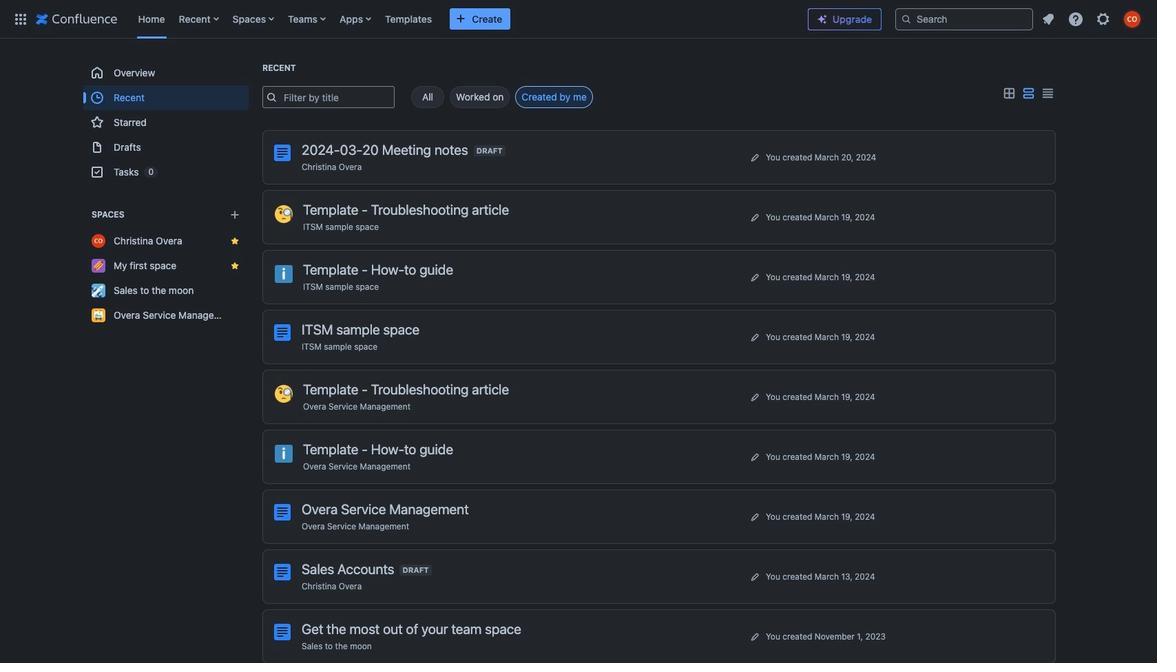 Task type: describe. For each thing, give the bounding box(es) containing it.
2 :face_with_monocle: image from the top
[[275, 385, 293, 403]]

create a space image
[[227, 207, 243, 223]]

compact list image
[[1040, 85, 1057, 102]]

settings icon image
[[1096, 11, 1112, 27]]

Search field
[[896, 8, 1034, 30]]

list for appswitcher icon
[[131, 0, 797, 38]]

help icon image
[[1068, 11, 1085, 27]]

2 :face_with_monocle: image from the top
[[275, 385, 293, 403]]

search image
[[901, 13, 912, 24]]

star this space image
[[229, 236, 241, 247]]

list for "premium" image on the top of the page
[[1037, 7, 1150, 31]]

3 page image from the top
[[274, 624, 291, 641]]

1 :information_source: image from the top
[[275, 265, 293, 283]]

global element
[[8, 0, 797, 38]]

notification icon image
[[1041, 11, 1057, 27]]

1 page image from the top
[[274, 325, 291, 341]]



Task type: vqa. For each thing, say whether or not it's contained in the screenshot.
Share dropdown button
no



Task type: locate. For each thing, give the bounding box(es) containing it.
2 :information_source: image from the top
[[275, 445, 293, 463]]

cards image
[[1001, 85, 1018, 102]]

Filter by title field
[[280, 88, 394, 107]]

banner
[[0, 0, 1158, 41]]

:face_with_monocle: image
[[275, 205, 293, 223], [275, 385, 293, 403]]

2 page image from the top
[[274, 504, 291, 521]]

1 vertical spatial :face_with_monocle: image
[[275, 385, 293, 403]]

:information_source: image
[[275, 265, 293, 283], [275, 445, 293, 463]]

appswitcher icon image
[[12, 11, 29, 27]]

2 :information_source: image from the top
[[275, 445, 293, 463]]

0 vertical spatial page image
[[274, 325, 291, 341]]

page image
[[274, 145, 291, 161], [274, 504, 291, 521], [274, 624, 291, 641]]

0 vertical spatial :face_with_monocle: image
[[275, 205, 293, 223]]

1 vertical spatial page image
[[274, 564, 291, 581]]

premium image
[[817, 14, 828, 25]]

2 vertical spatial page image
[[274, 624, 291, 641]]

0 vertical spatial :information_source: image
[[275, 265, 293, 283]]

0 vertical spatial :information_source: image
[[275, 265, 293, 283]]

confluence image
[[36, 11, 118, 27], [36, 11, 118, 27]]

1 page image from the top
[[274, 145, 291, 161]]

:face_with_monocle: image
[[275, 205, 293, 223], [275, 385, 293, 403]]

1 horizontal spatial list
[[1037, 7, 1150, 31]]

1 vertical spatial :face_with_monocle: image
[[275, 385, 293, 403]]

None search field
[[896, 8, 1034, 30]]

1 :face_with_monocle: image from the top
[[275, 205, 293, 223]]

1 vertical spatial :information_source: image
[[275, 445, 293, 463]]

1 vertical spatial :information_source: image
[[275, 445, 293, 463]]

star this space image
[[229, 261, 241, 272]]

1 vertical spatial page image
[[274, 504, 291, 521]]

list image
[[1021, 85, 1037, 102]]

0 horizontal spatial list
[[131, 0, 797, 38]]

page image
[[274, 325, 291, 341], [274, 564, 291, 581]]

list
[[131, 0, 797, 38], [1037, 7, 1150, 31]]

2 page image from the top
[[274, 564, 291, 581]]

0 vertical spatial :face_with_monocle: image
[[275, 205, 293, 223]]

:information_source: image
[[275, 265, 293, 283], [275, 445, 293, 463]]

1 :information_source: image from the top
[[275, 265, 293, 283]]

1 :face_with_monocle: image from the top
[[275, 205, 293, 223]]

tab list
[[395, 86, 593, 108]]

0 vertical spatial page image
[[274, 145, 291, 161]]



